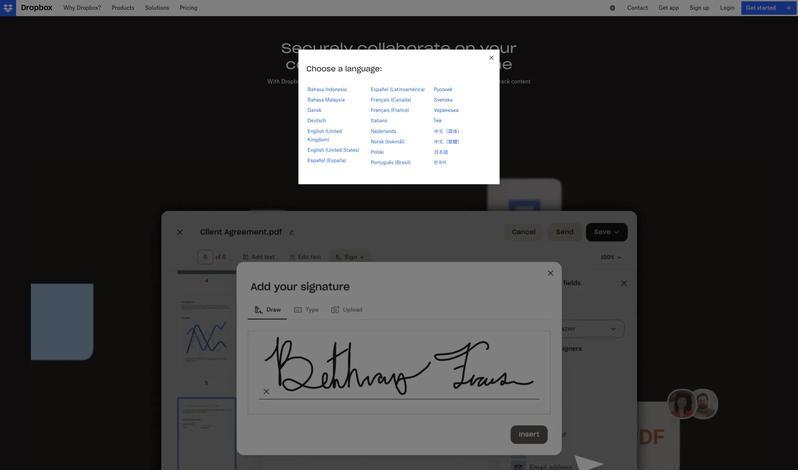 Task type: locate. For each thing, give the bounding box(es) containing it.
français up italiano at the top left
[[371, 108, 390, 113]]

english (united kingdom)
[[308, 129, 342, 143]]

0 horizontal spatial español
[[308, 159, 326, 163]]

content right track
[[512, 79, 531, 85]]

0 horizontal spatial started
[[381, 113, 400, 120]]

bahasa malaysia
[[308, 98, 345, 103]]

get started link
[[742, 1, 797, 15]]

indonesia
[[325, 88, 347, 92]]

中文（简体） button
[[434, 128, 463, 136]]

2 (united from the top
[[326, 148, 342, 153]]

bahasa malaysia button
[[308, 96, 345, 105]]

login
[[721, 5, 735, 11]]

(brasil)
[[395, 161, 411, 165]]

0 vertical spatial english
[[308, 129, 324, 134]]

english up kingdom)
[[308, 129, 324, 134]]

securely collaborate on your content anywhere, anytime
[[282, 40, 517, 73]]

a inside with dropbox, you get a full suite of tools designed to help you create, share, manage, and track content more efficiently. plus, proven cloud storage you can trust.
[[326, 79, 329, 85]]

1 english from the top
[[308, 129, 324, 134]]

1 horizontal spatial español
[[371, 88, 389, 92]]

français inside français (france) button
[[371, 108, 390, 113]]

bahasa up dansk
[[308, 98, 324, 103]]

nederlands button
[[371, 128, 397, 136]]

1 vertical spatial a
[[326, 79, 329, 85]]

español down designed
[[371, 88, 389, 92]]

1 vertical spatial (united
[[326, 148, 342, 153]]

português (brasil)
[[371, 161, 411, 165]]

get started now
[[370, 113, 412, 120]]

1 vertical spatial content
[[512, 79, 531, 85]]

bahasa
[[308, 88, 324, 92], [308, 98, 324, 103]]

dansk button
[[308, 107, 322, 115]]

1 horizontal spatial content
[[512, 79, 531, 85]]

(united inside button
[[326, 148, 342, 153]]

you down create,
[[437, 87, 446, 93]]

0 horizontal spatial a
[[326, 79, 329, 85]]

0 vertical spatial español
[[371, 88, 389, 92]]

cloud
[[401, 87, 415, 93]]

you up storage
[[418, 79, 427, 85]]

(united for states)
[[326, 148, 342, 153]]

on
[[455, 40, 476, 57]]

proven
[[382, 87, 400, 93]]

1 vertical spatial français
[[371, 108, 390, 113]]

français
[[371, 98, 390, 103], [371, 108, 390, 113]]

a up suite on the left
[[338, 64, 343, 73]]

한국어
[[434, 161, 447, 165]]

0 vertical spatial français
[[371, 98, 390, 103]]

anytime
[[445, 56, 513, 73]]

a
[[338, 64, 343, 73], [326, 79, 329, 85]]

content inside with dropbox, you get a full suite of tools designed to help you create, share, manage, and track content more efficiently. plus, proven cloud storage you can trust.
[[512, 79, 531, 85]]

ไทย
[[434, 119, 442, 124]]

1 vertical spatial get
[[370, 113, 380, 120]]

1 bahasa from the top
[[308, 88, 324, 92]]

started for get started now
[[381, 113, 400, 120]]

(united up (españa)
[[326, 148, 342, 153]]

ไทย button
[[434, 117, 442, 126]]

english
[[308, 129, 324, 134], [308, 148, 324, 153]]

0 vertical spatial started
[[758, 4, 777, 11]]

2 english from the top
[[308, 148, 324, 153]]

1 (united from the top
[[326, 129, 342, 134]]

a left full
[[326, 79, 329, 85]]

1 horizontal spatial get
[[747, 4, 756, 11]]

login button
[[715, 0, 741, 16]]

content inside securely collaborate on your content anywhere, anytime
[[286, 56, 351, 73]]

choose a language: dialog
[[299, 50, 500, 185]]

english inside english (united states) button
[[308, 148, 324, 153]]

中文（繁體） button
[[434, 138, 463, 147]]

(united up kingdom)
[[326, 129, 342, 134]]

0 vertical spatial content
[[286, 56, 351, 73]]

français inside français (canada) button
[[371, 98, 390, 103]]

english inside english (united kingdom)
[[308, 129, 324, 134]]

中文（繁體）
[[434, 140, 463, 145]]

0 vertical spatial (united
[[326, 129, 342, 134]]

full
[[330, 79, 338, 85]]

(united inside english (united kingdom)
[[326, 129, 342, 134]]

français down plus,
[[371, 98, 390, 103]]

1 vertical spatial bahasa
[[308, 98, 324, 103]]

bahasa indonesia
[[308, 88, 347, 92]]

español (latinoamérica) button
[[371, 86, 425, 94]]

українська button
[[434, 107, 459, 115]]

(united
[[326, 129, 342, 134], [326, 148, 342, 153]]

you left get
[[306, 79, 315, 85]]

0 vertical spatial bahasa
[[308, 88, 324, 92]]

2 français from the top
[[371, 108, 390, 113]]

2 bahasa from the top
[[308, 98, 324, 103]]

started for get started
[[758, 4, 777, 11]]

1 vertical spatial español
[[308, 159, 326, 163]]

pусский
[[434, 88, 452, 92]]

0 horizontal spatial content
[[286, 56, 351, 73]]

content up get
[[286, 56, 351, 73]]

svenska
[[434, 98, 453, 103]]

français for français (canada)
[[371, 98, 390, 103]]

get inside get started link
[[747, 4, 756, 11]]

1 vertical spatial english
[[308, 148, 324, 153]]

get for get started
[[747, 4, 756, 11]]

bahasa for bahasa indonesia
[[308, 88, 324, 92]]

bahasa down get
[[308, 88, 324, 92]]

with
[[268, 79, 280, 85]]

english down kingdom)
[[308, 148, 324, 153]]

1 français from the top
[[371, 98, 390, 103]]

1 horizontal spatial a
[[338, 64, 343, 73]]

1 horizontal spatial started
[[758, 4, 777, 11]]

get
[[747, 4, 756, 11], [370, 113, 380, 120]]

suite
[[340, 79, 352, 85]]

0 horizontal spatial get
[[370, 113, 380, 120]]

started
[[758, 4, 777, 11], [381, 113, 400, 120]]

pусский button
[[434, 86, 452, 94]]

español down english (united states) button
[[308, 159, 326, 163]]

get started
[[747, 4, 777, 11]]

norsk (bokmål) button
[[371, 138, 405, 147]]

français (canada) button
[[371, 96, 411, 105]]

español
[[371, 88, 389, 92], [308, 159, 326, 163]]

pricing link
[[175, 0, 203, 16]]

0 vertical spatial get
[[747, 4, 756, 11]]

get inside get started now link
[[370, 113, 380, 120]]

中文（简体）
[[434, 129, 463, 134]]

sign up
[[690, 5, 710, 11]]

0 vertical spatial a
[[338, 64, 343, 73]]

한국어 button
[[434, 159, 447, 168]]

1 vertical spatial started
[[381, 113, 400, 120]]

english (united kingdom) button
[[308, 128, 364, 145]]

norsk (bokmål)
[[371, 140, 405, 145]]



Task type: describe. For each thing, give the bounding box(es) containing it.
up
[[704, 5, 710, 11]]

states)
[[343, 148, 360, 153]]

українська
[[434, 108, 459, 113]]

1 horizontal spatial you
[[418, 79, 427, 85]]

choose
[[307, 64, 336, 73]]

anywhere,
[[355, 56, 441, 73]]

(united for kingdom)
[[326, 129, 342, 134]]

português
[[371, 161, 394, 165]]

日本語
[[434, 150, 448, 155]]

designed
[[374, 79, 397, 85]]

(france)
[[391, 108, 410, 113]]

français (france)
[[371, 108, 410, 113]]

of
[[354, 79, 359, 85]]

more
[[327, 87, 340, 93]]

español (españa)
[[308, 159, 346, 163]]

and
[[486, 79, 496, 85]]

dansk
[[308, 108, 322, 113]]

a inside dialog
[[338, 64, 343, 73]]

now
[[401, 113, 412, 120]]

choose a language:
[[307, 64, 382, 73]]

bahasa indonesia button
[[308, 86, 347, 94]]

italiano button
[[371, 117, 388, 126]]

pricing
[[180, 5, 198, 11]]

(latinoamérica)
[[390, 88, 425, 92]]

language:
[[345, 64, 382, 73]]

to
[[399, 79, 404, 85]]

0 horizontal spatial you
[[306, 79, 315, 85]]

norsk
[[371, 140, 384, 145]]

(canada)
[[391, 98, 411, 103]]

svenska button
[[434, 96, 453, 105]]

can
[[448, 87, 457, 93]]

malaysia
[[325, 98, 345, 103]]

manage,
[[463, 79, 485, 85]]

deutsch
[[308, 119, 326, 124]]

italiano
[[371, 119, 388, 124]]

securely
[[282, 40, 353, 57]]

dropbox,
[[281, 79, 304, 85]]

tools
[[360, 79, 373, 85]]

español for español (latinoamérica)
[[371, 88, 389, 92]]

get
[[316, 79, 324, 85]]

english (united states) button
[[308, 147, 360, 155]]

bahasa for bahasa malaysia
[[308, 98, 324, 103]]

get started now link
[[361, 105, 437, 129]]

español (latinoamérica)
[[371, 88, 425, 92]]

sign up button
[[685, 0, 715, 16]]

with dropbox, you get a full suite of tools designed to help you create, share, manage, and track content more efficiently. plus, proven cloud storage you can trust.
[[268, 79, 531, 93]]

your
[[480, 40, 517, 57]]

english for english (united kingdom)
[[308, 129, 324, 134]]

collaborate
[[357, 40, 451, 57]]

help
[[405, 79, 416, 85]]

français for français (france)
[[371, 108, 390, 113]]

track
[[497, 79, 510, 85]]

português (brasil) button
[[371, 159, 411, 168]]

english for english (united states)
[[308, 148, 324, 153]]

efficiently.
[[342, 87, 367, 93]]

(españa)
[[327, 159, 346, 163]]

get for get started now
[[370, 113, 380, 120]]

français (france) button
[[371, 107, 410, 115]]

deutsch button
[[308, 117, 326, 126]]

sign
[[690, 5, 702, 11]]

polski
[[371, 150, 384, 155]]

kingdom)
[[308, 138, 330, 143]]

create,
[[428, 79, 445, 85]]

français (canada)
[[371, 98, 411, 103]]

polski button
[[371, 149, 384, 157]]

español (españa) button
[[308, 157, 346, 166]]

share,
[[447, 79, 462, 85]]

(bokmål)
[[385, 140, 405, 145]]

2 horizontal spatial you
[[437, 87, 446, 93]]

nederlands
[[371, 129, 397, 134]]

trust.
[[458, 87, 472, 93]]

日本語 button
[[434, 149, 448, 157]]

español for español (españa)
[[308, 159, 326, 163]]

plus,
[[369, 87, 381, 93]]



Task type: vqa. For each thing, say whether or not it's contained in the screenshot.
1st Français from the bottom
yes



